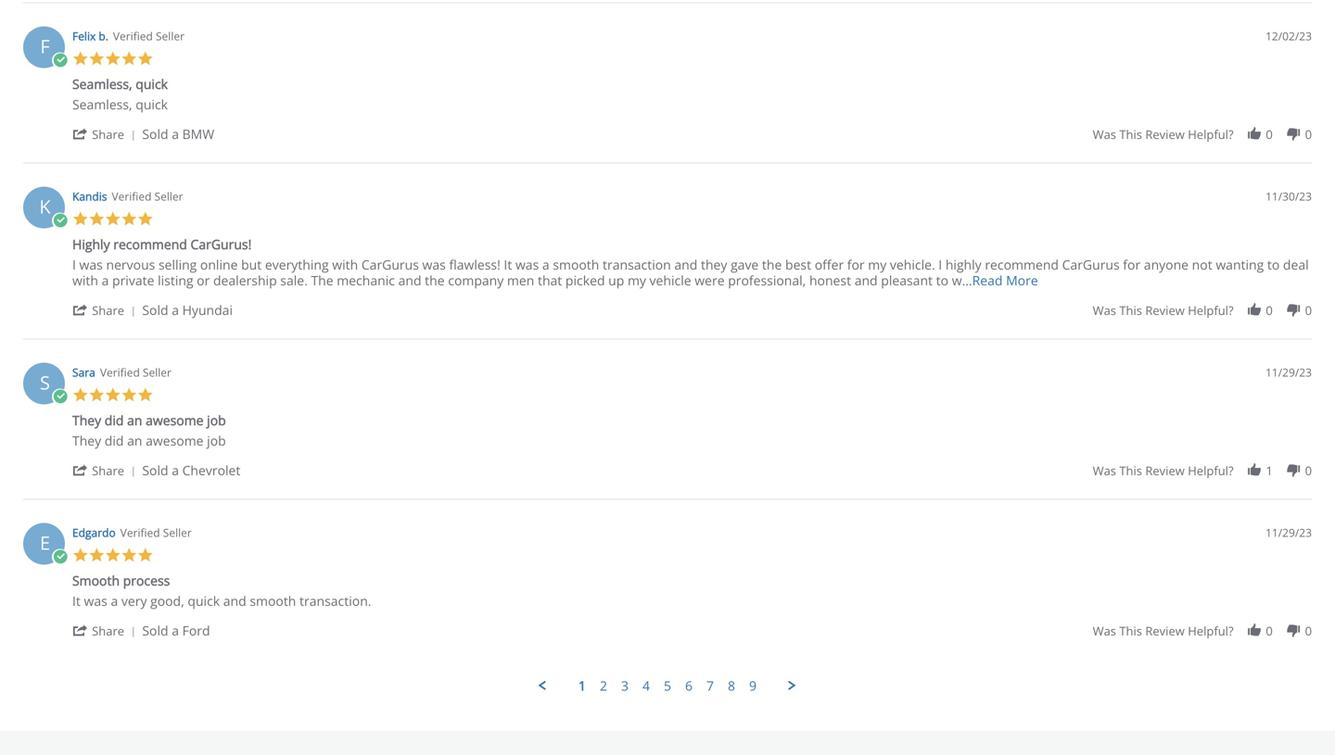 Task type: vqa. For each thing, say whether or not it's contained in the screenshot.
first 11/29/23 from the bottom
yes



Task type: locate. For each thing, give the bounding box(es) containing it.
0 horizontal spatial the
[[425, 272, 445, 289]]

this for k
[[1120, 302, 1143, 319]]

recommend inside i was nervous selling online but everything with cargurus was flawless! it was a smooth transaction and they gave the best offer for my vehicle. i highly recommend cargurus for anyone not wanting to deal with a private listing or dealership sale. the mechanic and the company men that picked up my vehicle were professional, honest and pleasant to w
[[985, 256, 1059, 274]]

share button down they did an awesome job they did an awesome job
[[72, 462, 142, 480]]

verified right "sara"
[[100, 365, 140, 380]]

an
[[127, 412, 142, 429], [127, 432, 142, 450]]

2 circle checkmark image from the top
[[52, 550, 68, 566]]

6 link
[[685, 678, 693, 695]]

2 review date 11/29/23 element from the top
[[1266, 525, 1312, 541]]

review left vote up review by edgardo on 29 nov 2023 image
[[1146, 623, 1185, 640]]

seamless,
[[72, 75, 132, 93], [72, 96, 132, 113]]

2 job from the top
[[207, 432, 226, 450]]

a left private
[[102, 272, 109, 289]]

they
[[72, 412, 101, 429], [72, 432, 101, 450]]

share for f
[[92, 126, 124, 143]]

2 cargurus from the left
[[1063, 256, 1120, 274]]

3 helpful? from the top
[[1188, 463, 1234, 480]]

to left w
[[936, 272, 949, 289]]

1 review date 11/29/23 element from the top
[[1266, 365, 1312, 381]]

to
[[1268, 256, 1280, 274], [936, 272, 949, 289]]

helpful? left vote up review by edgardo on 29 nov 2023 image
[[1188, 623, 1234, 640]]

good,
[[150, 593, 184, 610]]

0 vertical spatial job
[[207, 412, 226, 429]]

seller up process
[[163, 525, 192, 541]]

0 vertical spatial did
[[105, 412, 124, 429]]

more
[[1006, 272, 1039, 289]]

review date 11/29/23 element
[[1266, 365, 1312, 381], [1266, 525, 1312, 541]]

quick up seperator icon
[[136, 96, 168, 113]]

it down smooth
[[72, 593, 81, 610]]

0 right the vote down review by felix b. on  2 dec 2023 icon
[[1306, 126, 1312, 143]]

3 review from the top
[[1146, 463, 1185, 480]]

seperator image for s
[[128, 467, 139, 478]]

0 horizontal spatial it
[[72, 593, 81, 610]]

share image left seperator icon
[[72, 126, 89, 142]]

1 they from the top
[[72, 412, 101, 429]]

was down smooth
[[84, 593, 107, 610]]

vote down review by edgardo on 29 nov 2023 image
[[1286, 623, 1302, 640]]

recommend right highly
[[985, 256, 1059, 274]]

smooth process heading
[[72, 572, 170, 594]]

circle checkmark image
[[52, 52, 68, 69], [52, 550, 68, 566]]

a left ford
[[172, 622, 179, 640]]

review date 12/02/23 element
[[1266, 28, 1312, 44]]

recommend up nervous
[[113, 236, 187, 253]]

3
[[621, 678, 629, 695]]

1 11/29/23 from the top
[[1266, 365, 1312, 380]]

7 link
[[707, 678, 714, 695]]

was for s
[[1093, 463, 1117, 480]]

star image
[[72, 51, 89, 67], [89, 51, 105, 67], [105, 51, 121, 67], [121, 51, 137, 67], [137, 51, 154, 67], [89, 211, 105, 227], [105, 211, 121, 227], [137, 211, 154, 227], [72, 387, 89, 403], [89, 387, 105, 403], [105, 387, 121, 403], [137, 387, 154, 403], [105, 548, 121, 564], [121, 548, 137, 564], [137, 548, 154, 564]]

0 vertical spatial recommend
[[113, 236, 187, 253]]

my right up
[[628, 272, 646, 289]]

1 vertical spatial job
[[207, 432, 226, 450]]

share image for e
[[72, 623, 89, 640]]

2 circle checkmark image from the top
[[52, 389, 68, 405]]

0 horizontal spatial cargurus
[[362, 256, 419, 274]]

11/29/23 for s
[[1266, 365, 1312, 380]]

0 horizontal spatial with
[[72, 272, 98, 289]]

1 seperator image from the top
[[128, 307, 139, 318]]

review date 11/29/23 element down vote down review by sara on 29 nov 2023 icon
[[1266, 525, 1312, 541]]

0 horizontal spatial smooth
[[250, 593, 296, 610]]

helpful? for e
[[1188, 623, 1234, 640]]

and
[[675, 256, 698, 274], [398, 272, 422, 289], [855, 272, 878, 289], [223, 593, 246, 610]]

2 seperator image from the top
[[128, 467, 139, 478]]

1 horizontal spatial for
[[1124, 256, 1141, 274]]

share image
[[72, 126, 89, 142], [72, 302, 89, 319], [72, 463, 89, 479], [72, 623, 89, 640]]

my
[[868, 256, 887, 274], [628, 272, 646, 289]]

a left bmw
[[172, 125, 179, 143]]

seperator image down very
[[128, 627, 139, 639]]

share down they did an awesome job they did an awesome job
[[92, 463, 124, 480]]

4 share from the top
[[92, 623, 124, 640]]

sold down good,
[[142, 622, 168, 640]]

review date 11/29/23 element down vote down review by kandis on 30 nov 2023 'icon'
[[1266, 365, 1312, 381]]

1 vertical spatial did
[[105, 432, 124, 450]]

verified for e
[[120, 525, 160, 541]]

1 vertical spatial circle checkmark image
[[52, 550, 68, 566]]

0 vertical spatial review date 11/29/23 element
[[1266, 365, 1312, 381]]

smooth
[[553, 256, 600, 274], [250, 593, 296, 610]]

1 this from the top
[[1120, 126, 1143, 143]]

4 helpful? from the top
[[1188, 623, 1234, 640]]

1 vertical spatial circle checkmark image
[[52, 389, 68, 405]]

1 share from the top
[[92, 126, 124, 143]]

recommend
[[113, 236, 187, 253], [985, 256, 1059, 274]]

11/29/23
[[1266, 365, 1312, 380], [1266, 525, 1312, 541]]

0 vertical spatial it
[[504, 256, 512, 274]]

and right mechanic
[[398, 272, 422, 289]]

0 horizontal spatial i
[[72, 256, 76, 274]]

everything
[[265, 256, 329, 274]]

seperator image
[[128, 307, 139, 318], [128, 467, 139, 478], [128, 627, 139, 639]]

sold a ford
[[142, 622, 210, 640]]

0 vertical spatial an
[[127, 412, 142, 429]]

1 group from the top
[[1093, 126, 1312, 143]]

share
[[92, 126, 124, 143], [92, 302, 124, 319], [92, 463, 124, 480], [92, 623, 124, 640]]

2 they from the top
[[72, 432, 101, 450]]

1 job from the top
[[207, 412, 226, 429]]

the left company
[[425, 272, 445, 289]]

2 was this review helpful? from the top
[[1093, 302, 1234, 319]]

was inside smooth process it was a very good, quick and smooth transaction.
[[84, 593, 107, 610]]

0 horizontal spatial 1
[[579, 678, 586, 695]]

2 review from the top
[[1146, 302, 1185, 319]]

for
[[848, 256, 865, 274], [1124, 256, 1141, 274]]

2 11/29/23 from the top
[[1266, 525, 1312, 541]]

4 share image from the top
[[72, 623, 89, 640]]

for right offer
[[848, 256, 865, 274]]

4 review from the top
[[1146, 623, 1185, 640]]

1 for from the left
[[848, 256, 865, 274]]

the
[[762, 256, 782, 274], [425, 272, 445, 289]]

was this review helpful? for f
[[1093, 126, 1234, 143]]

cargurus!
[[191, 236, 252, 253]]

1 horizontal spatial cargurus
[[1063, 256, 1120, 274]]

0 horizontal spatial for
[[848, 256, 865, 274]]

3 was from the top
[[1093, 463, 1117, 480]]

0 right vote up review by edgardo on 29 nov 2023 image
[[1266, 623, 1273, 640]]

seamless, quick heading
[[72, 75, 168, 96]]

4 was this review helpful? from the top
[[1093, 623, 1234, 640]]

seamless, down b.
[[72, 75, 132, 93]]

an up the sold a chevrolet
[[127, 432, 142, 450]]

3 share from the top
[[92, 463, 124, 480]]

honest
[[810, 272, 852, 289]]

circle checkmark image right f
[[52, 52, 68, 69]]

0 vertical spatial smooth
[[553, 256, 600, 274]]

2 an from the top
[[127, 432, 142, 450]]

1
[[1266, 463, 1273, 480], [579, 678, 586, 695]]

this for f
[[1120, 126, 1143, 143]]

but
[[241, 256, 262, 274]]

a down listing
[[172, 301, 179, 319]]

9 link
[[749, 678, 757, 695]]

was this review helpful? left vote up review by edgardo on 29 nov 2023 image
[[1093, 623, 1234, 640]]

2 group from the top
[[1093, 302, 1312, 319]]

3 this from the top
[[1120, 463, 1143, 480]]

smooth left transaction.
[[250, 593, 296, 610]]

review left vote up review by felix b. on  2 dec 2023 icon on the right of page
[[1146, 126, 1185, 143]]

circle checkmark image for k
[[52, 213, 68, 229]]

circle checkmark image right "k"
[[52, 213, 68, 229]]

group
[[1093, 126, 1312, 143], [1093, 302, 1312, 319], [1093, 463, 1312, 480], [1093, 623, 1312, 640]]

1 circle checkmark image from the top
[[52, 52, 68, 69]]

share image up edgardo
[[72, 463, 89, 479]]

share down private
[[92, 302, 124, 319]]

1 vertical spatial review date 11/29/23 element
[[1266, 525, 1312, 541]]

share left seperator icon
[[92, 126, 124, 143]]

cargurus right the
[[362, 256, 419, 274]]

a left very
[[111, 593, 118, 610]]

sold a chevrolet
[[142, 462, 241, 480]]

edgardo
[[72, 525, 116, 541]]

4 was from the top
[[1093, 623, 1117, 640]]

were
[[695, 272, 725, 289]]

vote up review by sara on 29 nov 2023 image
[[1247, 463, 1263, 479]]

share button for s
[[72, 462, 142, 480]]

private
[[112, 272, 154, 289]]

2 vertical spatial quick
[[188, 593, 220, 610]]

group for e
[[1093, 623, 1312, 640]]

1 vertical spatial 11/29/23
[[1266, 525, 1312, 541]]

3 share image from the top
[[72, 463, 89, 479]]

circle checkmark image right e
[[52, 550, 68, 566]]

was this review helpful?
[[1093, 126, 1234, 143], [1093, 302, 1234, 319], [1093, 463, 1234, 480], [1093, 623, 1234, 640]]

was this review helpful? left vote up review by sara on 29 nov 2023 image
[[1093, 463, 1234, 480]]

8
[[728, 678, 736, 695]]

or
[[197, 272, 210, 289]]

verified right the kandis
[[112, 189, 152, 204]]

share image for s
[[72, 463, 89, 479]]

vote down review by sara on 29 nov 2023 image
[[1286, 463, 1302, 479]]

3 share button from the top
[[72, 462, 142, 480]]

a
[[172, 125, 179, 143], [543, 256, 550, 274], [102, 272, 109, 289], [172, 301, 179, 319], [172, 462, 179, 480], [111, 593, 118, 610], [172, 622, 179, 640]]

my left the 'vehicle.'
[[868, 256, 887, 274]]

sold right seperator icon
[[142, 125, 168, 143]]

1 cargurus from the left
[[362, 256, 419, 274]]

1 horizontal spatial it
[[504, 256, 512, 274]]

was this review helpful? left vote up review by felix b. on  2 dec 2023 icon on the right of page
[[1093, 126, 1234, 143]]

review date 11/29/23 element for s
[[1266, 365, 1312, 381]]

1 review from the top
[[1146, 126, 1185, 143]]

1 helpful? from the top
[[1188, 126, 1234, 143]]

share image up "sara"
[[72, 302, 89, 319]]

0 right vote down review by kandis on 30 nov 2023 'icon'
[[1306, 302, 1312, 319]]

0 right vote up review by kandis on 30 nov 2023 icon
[[1266, 302, 1273, 319]]

it
[[504, 256, 512, 274], [72, 593, 81, 610]]

share button down private
[[72, 301, 142, 319]]

sold down listing
[[142, 301, 168, 319]]

sold down they did an awesome job they did an awesome job
[[142, 462, 168, 480]]

1 right vote up review by sara on 29 nov 2023 image
[[1266, 463, 1273, 480]]

selling
[[159, 256, 197, 274]]

1 horizontal spatial recommend
[[985, 256, 1059, 274]]

3 group from the top
[[1093, 463, 1312, 480]]

1 vertical spatial smooth
[[250, 593, 296, 610]]

sale.
[[280, 272, 308, 289]]

1 circle checkmark image from the top
[[52, 213, 68, 229]]

2 share from the top
[[92, 302, 124, 319]]

review down 'anyone' at right
[[1146, 302, 1185, 319]]

share for k
[[92, 302, 124, 319]]

seller up highly recommend cargurus!
[[154, 189, 183, 204]]

3 was this review helpful? from the top
[[1093, 463, 1234, 480]]

for left 'anyone' at right
[[1124, 256, 1141, 274]]

1 was this review helpful? from the top
[[1093, 126, 1234, 143]]

3 seperator image from the top
[[128, 627, 139, 639]]

recommend inside highly recommend cargurus! heading
[[113, 236, 187, 253]]

kandis verified seller
[[72, 189, 183, 204]]

1 vertical spatial an
[[127, 432, 142, 450]]

4
[[643, 678, 650, 695]]

4 group from the top
[[1093, 623, 1312, 640]]

was this review helpful? down 'anyone' at right
[[1093, 302, 1234, 319]]

s
[[40, 370, 50, 396]]

0 horizontal spatial to
[[936, 272, 949, 289]]

i left w
[[939, 256, 943, 274]]

11/29/23 down vote down review by kandis on 30 nov 2023 'icon'
[[1266, 365, 1312, 380]]

1 left 2 link
[[579, 678, 586, 695]]

1 vertical spatial it
[[72, 593, 81, 610]]

the left best in the top of the page
[[762, 256, 782, 274]]

0 vertical spatial circle checkmark image
[[52, 52, 68, 69]]

i
[[72, 256, 76, 274], [939, 256, 943, 274]]

0 vertical spatial seamless,
[[72, 75, 132, 93]]

helpful? left vote up review by felix b. on  2 dec 2023 icon on the right of page
[[1188, 126, 1234, 143]]

6
[[685, 678, 693, 695]]

was
[[79, 256, 103, 274], [423, 256, 446, 274], [516, 256, 539, 274], [84, 593, 107, 610]]

quick
[[136, 75, 168, 93], [136, 96, 168, 113], [188, 593, 220, 610]]

this for e
[[1120, 623, 1143, 640]]

seperator image
[[128, 130, 139, 141]]

1 vertical spatial awesome
[[146, 432, 204, 450]]

quick up ford
[[188, 593, 220, 610]]

share button down very
[[72, 622, 142, 640]]

quick down felix b. verified seller
[[136, 75, 168, 93]]

helpful? for f
[[1188, 126, 1234, 143]]

and right good,
[[223, 593, 246, 610]]

1 horizontal spatial smooth
[[553, 256, 600, 274]]

4 sold from the top
[[142, 622, 168, 640]]

it right flawless!
[[504, 256, 512, 274]]

job
[[207, 412, 226, 429], [207, 432, 226, 450]]

1 vertical spatial seamless,
[[72, 96, 132, 113]]

1 vertical spatial recommend
[[985, 256, 1059, 274]]

4 share button from the top
[[72, 622, 142, 640]]

0 vertical spatial awesome
[[146, 412, 204, 429]]

was this review helpful? for s
[[1093, 463, 1234, 480]]

11/29/23 for e
[[1266, 525, 1312, 541]]

2 vertical spatial seperator image
[[128, 627, 139, 639]]

1 vertical spatial seperator image
[[128, 467, 139, 478]]

awesome
[[146, 412, 204, 429], [146, 432, 204, 450]]

3 sold from the top
[[142, 462, 168, 480]]

seller up the they did an awesome job heading
[[143, 365, 172, 380]]

1 horizontal spatial i
[[939, 256, 943, 274]]

1 vertical spatial quick
[[136, 96, 168, 113]]

vehicle.
[[890, 256, 936, 274]]

kandis
[[72, 189, 107, 204]]

b.
[[99, 28, 108, 44]]

was down 'highly'
[[79, 256, 103, 274]]

helpful? left vote up review by sara on 29 nov 2023 image
[[1188, 463, 1234, 480]]

1 seamless, from the top
[[72, 75, 132, 93]]

circle checkmark image
[[52, 213, 68, 229], [52, 389, 68, 405]]

share button
[[72, 125, 142, 143], [72, 301, 142, 319], [72, 462, 142, 480], [72, 622, 142, 640]]

cargurus right more
[[1063, 256, 1120, 274]]

1 share image from the top
[[72, 126, 89, 142]]

2 share button from the top
[[72, 301, 142, 319]]

seamless, up seperator icon
[[72, 96, 132, 113]]

2 sold from the top
[[142, 301, 168, 319]]

2 share image from the top
[[72, 302, 89, 319]]

smooth process it was a very good, quick and smooth transaction.
[[72, 572, 371, 610]]

0 vertical spatial circle checkmark image
[[52, 213, 68, 229]]

1 an from the top
[[127, 412, 142, 429]]

1 horizontal spatial the
[[762, 256, 782, 274]]

company
[[448, 272, 504, 289]]

circle checkmark image for s
[[52, 389, 68, 405]]

smooth left up
[[553, 256, 600, 274]]

0 vertical spatial 11/29/23
[[1266, 365, 1312, 380]]

share down very
[[92, 623, 124, 640]]

was right flawless!
[[516, 256, 539, 274]]

1 was from the top
[[1093, 126, 1117, 143]]

an down sara verified seller
[[127, 412, 142, 429]]

4 this from the top
[[1120, 623, 1143, 640]]

0 vertical spatial seperator image
[[128, 307, 139, 318]]

2 link
[[600, 678, 608, 695]]

seperator image down they did an awesome job they did an awesome job
[[128, 467, 139, 478]]

1 share button from the top
[[72, 125, 142, 143]]

2 was from the top
[[1093, 302, 1117, 319]]

up
[[609, 272, 625, 289]]

1 horizontal spatial my
[[868, 256, 887, 274]]

sold a hyundai
[[142, 301, 233, 319]]

review left vote up review by sara on 29 nov 2023 image
[[1146, 463, 1185, 480]]

share for e
[[92, 623, 124, 640]]

2 this from the top
[[1120, 302, 1143, 319]]

share button down seamless, quick seamless, quick
[[72, 125, 142, 143]]

to left deal
[[1268, 256, 1280, 274]]

star image
[[72, 211, 89, 227], [121, 211, 137, 227], [121, 387, 137, 403], [72, 548, 89, 564], [89, 548, 105, 564]]

did
[[105, 412, 124, 429], [105, 432, 124, 450]]

0 vertical spatial 1
[[1266, 463, 1273, 480]]

0 vertical spatial they
[[72, 412, 101, 429]]

1 sold from the top
[[142, 125, 168, 143]]

1 awesome from the top
[[146, 412, 204, 429]]

11/29/23 down vote down review by sara on 29 nov 2023 icon
[[1266, 525, 1312, 541]]

2 did from the top
[[105, 432, 124, 450]]

menu containing 1
[[14, 678, 1322, 695]]

helpful? left vote up review by kandis on 30 nov 2023 icon
[[1188, 302, 1234, 319]]

highly recommend cargurus! heading
[[72, 236, 252, 257]]

0 horizontal spatial recommend
[[113, 236, 187, 253]]

share image down smooth
[[72, 623, 89, 640]]

verified for k
[[112, 189, 152, 204]]

was
[[1093, 126, 1117, 143], [1093, 302, 1117, 319], [1093, 463, 1117, 480], [1093, 623, 1117, 640]]

verified right edgardo
[[120, 525, 160, 541]]

seperator image down private
[[128, 307, 139, 318]]

with right the "everything"
[[332, 256, 358, 274]]

i down 'highly'
[[72, 256, 76, 274]]

menu
[[14, 678, 1322, 695]]

they did an awesome job they did an awesome job
[[72, 412, 226, 450]]

1 vertical spatial they
[[72, 432, 101, 450]]

with down 'highly'
[[72, 272, 98, 289]]

2 helpful? from the top
[[1188, 302, 1234, 319]]

circle checkmark image right s
[[52, 389, 68, 405]]

smooth inside smooth process it was a very good, quick and smooth transaction.
[[250, 593, 296, 610]]

verified
[[113, 28, 153, 44], [112, 189, 152, 204], [100, 365, 140, 380], [120, 525, 160, 541]]

pleasant
[[881, 272, 933, 289]]

0
[[1266, 126, 1273, 143], [1306, 126, 1312, 143], [1266, 302, 1273, 319], [1306, 302, 1312, 319], [1306, 463, 1312, 480], [1266, 623, 1273, 640], [1306, 623, 1312, 640]]



Task type: describe. For each thing, give the bounding box(es) containing it.
anyone
[[1144, 256, 1189, 274]]

smooth
[[72, 572, 120, 590]]

mechanic
[[337, 272, 395, 289]]

...read
[[962, 272, 1003, 289]]

share button for e
[[72, 622, 142, 640]]

online
[[200, 256, 238, 274]]

seller right b.
[[156, 28, 185, 44]]

seperator image for k
[[128, 307, 139, 318]]

circle checkmark image for f
[[52, 52, 68, 69]]

f
[[40, 33, 50, 59]]

0 right vote down review by edgardo on 29 nov 2023 image
[[1306, 623, 1312, 640]]

hyundai
[[182, 301, 233, 319]]

professional,
[[728, 272, 806, 289]]

0 horizontal spatial my
[[628, 272, 646, 289]]

best
[[786, 256, 812, 274]]

5 link
[[664, 678, 672, 695]]

circle checkmark image for e
[[52, 550, 68, 566]]

and inside smooth process it was a very good, quick and smooth transaction.
[[223, 593, 246, 610]]

men
[[507, 272, 535, 289]]

not
[[1192, 256, 1213, 274]]

they
[[701, 256, 728, 274]]

share image for f
[[72, 126, 89, 142]]

was this review helpful? for k
[[1093, 302, 1234, 319]]

vote up review by kandis on 30 nov 2023 image
[[1247, 302, 1263, 319]]

2 i from the left
[[939, 256, 943, 274]]

12/02/23
[[1266, 28, 1312, 44]]

8 link
[[728, 678, 736, 695]]

seperator image for e
[[128, 627, 139, 639]]

verified for s
[[100, 365, 140, 380]]

seller for e
[[163, 525, 192, 541]]

process
[[123, 572, 170, 590]]

11/30/23
[[1266, 189, 1312, 204]]

2 seamless, from the top
[[72, 96, 132, 113]]

they did an awesome job heading
[[72, 412, 226, 433]]

chevrolet
[[182, 462, 241, 480]]

seamless, quick seamless, quick
[[72, 75, 168, 113]]

that
[[538, 272, 562, 289]]

sold for k
[[142, 301, 168, 319]]

highly recommend cargurus!
[[72, 236, 252, 253]]

2 awesome from the top
[[146, 432, 204, 450]]

bmw
[[182, 125, 214, 143]]

vehicle
[[650, 272, 692, 289]]

quick inside smooth process it was a very good, quick and smooth transaction.
[[188, 593, 220, 610]]

was this review helpful? for e
[[1093, 623, 1234, 640]]

dealership
[[213, 272, 277, 289]]

verified right b.
[[113, 28, 153, 44]]

1 horizontal spatial 1
[[1266, 463, 1273, 480]]

ford
[[182, 622, 210, 640]]

group for k
[[1093, 302, 1312, 319]]

share button for k
[[72, 301, 142, 319]]

nervous
[[106, 256, 155, 274]]

seller for k
[[154, 189, 183, 204]]

1 link
[[579, 678, 586, 695]]

picked
[[566, 272, 605, 289]]

it inside i was nervous selling online but everything with cargurus was flawless! it was a smooth transaction and they gave the best offer for my vehicle. i highly recommend cargurus for anyone not wanting to deal with a private listing or dealership sale. the mechanic and the company men that picked up my vehicle were professional, honest and pleasant to w
[[504, 256, 512, 274]]

1 vertical spatial 1
[[579, 678, 586, 695]]

...read more
[[962, 272, 1039, 289]]

was for f
[[1093, 126, 1117, 143]]

transaction.
[[300, 593, 371, 610]]

sara
[[72, 365, 95, 380]]

9
[[749, 678, 757, 695]]

sold for e
[[142, 622, 168, 640]]

...read more button
[[962, 272, 1039, 289]]

review for e
[[1146, 623, 1185, 640]]

group for s
[[1093, 463, 1312, 480]]

0 right vote up review by felix b. on  2 dec 2023 icon on the right of page
[[1266, 126, 1273, 143]]

vote up review by felix b. on  2 dec 2023 image
[[1247, 126, 1263, 142]]

very
[[121, 593, 147, 610]]

1 did from the top
[[105, 412, 124, 429]]

was for k
[[1093, 302, 1117, 319]]

sold for f
[[142, 125, 168, 143]]

1 i from the left
[[72, 256, 76, 274]]

and right honest
[[855, 272, 878, 289]]

transaction
[[603, 256, 671, 274]]

2 for from the left
[[1124, 256, 1141, 274]]

and left the they
[[675, 256, 698, 274]]

smooth inside i was nervous selling online but everything with cargurus was flawless! it was a smooth transaction and they gave the best offer for my vehicle. i highly recommend cargurus for anyone not wanting to deal with a private listing or dealership sale. the mechanic and the company men that picked up my vehicle were professional, honest and pleasant to w
[[553, 256, 600, 274]]

flawless!
[[449, 256, 501, 274]]

highly
[[946, 256, 982, 274]]

listing
[[158, 272, 193, 289]]

this for s
[[1120, 463, 1143, 480]]

highly
[[72, 236, 110, 253]]

2
[[600, 678, 608, 695]]

helpful? for s
[[1188, 463, 1234, 480]]

3 link
[[621, 678, 629, 695]]

helpful? for k
[[1188, 302, 1234, 319]]

wanting
[[1216, 256, 1264, 274]]

review date 11/30/23 element
[[1266, 189, 1312, 205]]

1 horizontal spatial to
[[1268, 256, 1280, 274]]

group for f
[[1093, 126, 1312, 143]]

a inside smooth process it was a very good, quick and smooth transaction.
[[111, 593, 118, 610]]

review for f
[[1146, 126, 1185, 143]]

the
[[311, 272, 334, 289]]

share image for k
[[72, 302, 89, 319]]

review for s
[[1146, 463, 1185, 480]]

0 right vote down review by sara on 29 nov 2023 icon
[[1306, 463, 1312, 480]]

1 horizontal spatial with
[[332, 256, 358, 274]]

review date 11/29/23 element for e
[[1266, 525, 1312, 541]]

k
[[39, 194, 51, 219]]

vote up review by edgardo on 29 nov 2023 image
[[1247, 623, 1263, 640]]

7
[[707, 678, 714, 695]]

0 vertical spatial quick
[[136, 75, 168, 93]]

gave
[[731, 256, 759, 274]]

5
[[664, 678, 672, 695]]

it inside smooth process it was a very good, quick and smooth transaction.
[[72, 593, 81, 610]]

felix b. verified seller
[[72, 28, 185, 44]]

share for s
[[92, 463, 124, 480]]

seller for s
[[143, 365, 172, 380]]

sold for s
[[142, 462, 168, 480]]

review for k
[[1146, 302, 1185, 319]]

vote down review by kandis on 30 nov 2023 image
[[1286, 302, 1302, 319]]

share button for f
[[72, 125, 142, 143]]

offer
[[815, 256, 844, 274]]

a left chevrolet
[[172, 462, 179, 480]]

was left flawless!
[[423, 256, 446, 274]]

a right men
[[543, 256, 550, 274]]

sold a bmw
[[142, 125, 214, 143]]

4 link
[[643, 678, 650, 695]]

i was nervous selling online but everything with cargurus was flawless! it was a smooth transaction and they gave the best offer for my vehicle. i highly recommend cargurus for anyone not wanting to deal with a private listing or dealership sale. the mechanic and the company men that picked up my vehicle were professional, honest and pleasant to w
[[72, 256, 1309, 289]]

felix
[[72, 28, 96, 44]]

was for e
[[1093, 623, 1117, 640]]

edgardo verified seller
[[72, 525, 192, 541]]

w
[[952, 272, 962, 289]]

e
[[40, 531, 50, 556]]

sara verified seller
[[72, 365, 172, 380]]

deal
[[1284, 256, 1309, 274]]

vote down review by felix b. on  2 dec 2023 image
[[1286, 126, 1302, 142]]



